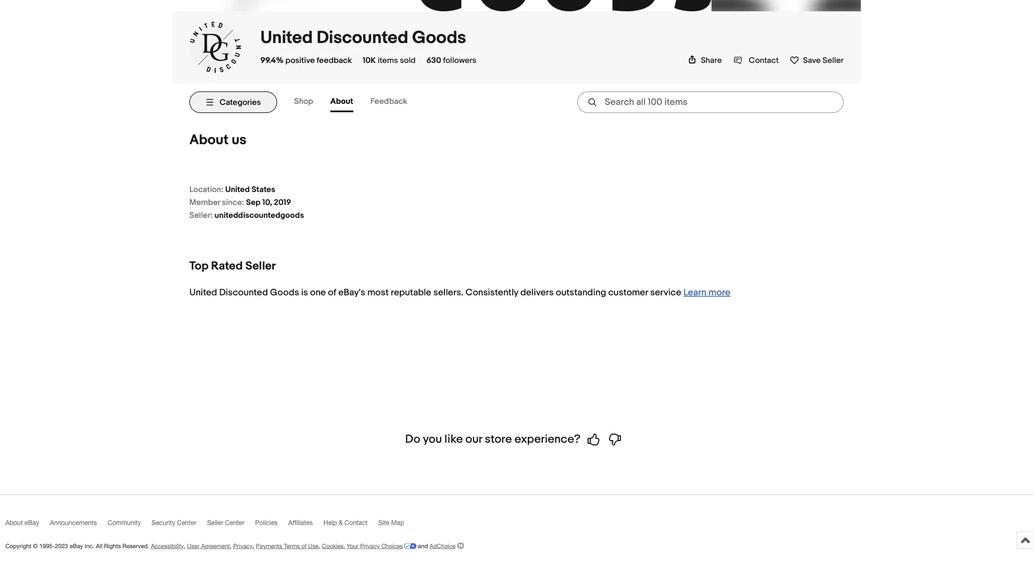 Task type: locate. For each thing, give the bounding box(es) containing it.
about up copyright
[[5, 519, 23, 526]]

policies
[[255, 519, 278, 526]]

0 horizontal spatial about
[[5, 519, 23, 526]]

store
[[485, 432, 512, 446]]

copyright
[[5, 542, 31, 549]]

0 horizontal spatial united
[[189, 287, 217, 298]]

privacy right your
[[360, 542, 380, 549]]

united
[[260, 27, 313, 48], [225, 185, 250, 194], [189, 287, 217, 298]]

contact left save
[[749, 55, 779, 65]]

discounted up '10k'
[[317, 27, 408, 48]]

3 , from the left
[[253, 542, 254, 549]]

seller up agreement
[[207, 519, 223, 526]]

location:
[[189, 185, 224, 194]]

2 vertical spatial about
[[5, 519, 23, 526]]

privacy
[[233, 542, 253, 549], [360, 542, 380, 549]]

0 horizontal spatial discounted
[[219, 287, 268, 298]]

learn more link
[[684, 287, 731, 298]]

united for united discounted goods
[[260, 27, 313, 48]]

user agreement link
[[187, 542, 230, 549]]

do you like our store experience?
[[405, 432, 581, 446]]

rated
[[211, 259, 243, 273]]

2 vertical spatial united
[[189, 287, 217, 298]]

seller inside seller center link
[[207, 519, 223, 526]]

0 horizontal spatial of
[[301, 542, 307, 549]]

1 vertical spatial discounted
[[219, 287, 268, 298]]

copyright © 1995-2023 ebay inc. all rights reserved. accessibility , user agreement , privacy , payments terms of use , cookies , your privacy choices
[[5, 542, 403, 549]]

2 horizontal spatial seller
[[823, 55, 844, 65]]

1 horizontal spatial center
[[225, 519, 244, 526]]

adchoice link
[[430, 542, 464, 549]]

,
[[184, 542, 185, 549], [230, 542, 232, 549], [253, 542, 254, 549], [319, 542, 320, 549], [344, 542, 345, 549]]

save seller
[[803, 55, 844, 65]]

1 horizontal spatial goods
[[412, 27, 466, 48]]

&
[[339, 519, 343, 526]]

2 horizontal spatial united
[[260, 27, 313, 48]]

security center link
[[152, 519, 207, 531]]

adchoice
[[430, 542, 456, 549]]

agreement
[[201, 542, 230, 549]]

us
[[232, 132, 247, 149]]

0 vertical spatial discounted
[[317, 27, 408, 48]]

, left privacy link
[[230, 542, 232, 549]]

sellers.
[[433, 287, 463, 298]]

about us
[[189, 132, 247, 149]]

1 vertical spatial contact
[[345, 519, 368, 526]]

ebay
[[25, 519, 39, 526], [70, 542, 83, 549]]

location: united states member since: sep 10, 2019 seller: uniteddiscountedgoods
[[189, 185, 304, 220]]

discounted
[[317, 27, 408, 48], [219, 287, 268, 298]]

discounted down top rated seller
[[219, 287, 268, 298]]

2 privacy from the left
[[360, 542, 380, 549]]

customer
[[608, 287, 648, 298]]

seller center link
[[207, 519, 255, 531]]

1 vertical spatial united
[[225, 185, 250, 194]]

0 horizontal spatial contact
[[345, 519, 368, 526]]

1 horizontal spatial discounted
[[317, 27, 408, 48]]

united discounted goods image
[[189, 22, 241, 73]]

1 vertical spatial about
[[189, 132, 229, 149]]

about
[[330, 97, 353, 106], [189, 132, 229, 149], [5, 519, 23, 526]]

0 horizontal spatial privacy
[[233, 542, 253, 549]]

reserved.
[[123, 542, 149, 549]]

, left your
[[344, 542, 345, 549]]

save
[[803, 55, 821, 65]]

about right shop
[[330, 97, 353, 106]]

about inside tab list
[[330, 97, 353, 106]]

you
[[423, 432, 442, 446]]

1 horizontal spatial about
[[189, 132, 229, 149]]

united discounted goods
[[260, 27, 466, 48]]

announcements link
[[50, 519, 108, 531]]

security center
[[152, 519, 196, 526]]

0 vertical spatial ebay
[[25, 519, 39, 526]]

united for united discounted goods is one of ebay's most reputable sellers. consistently delivers outstanding customer service learn more
[[189, 287, 217, 298]]

affiliates
[[288, 519, 313, 526]]

contact
[[749, 55, 779, 65], [345, 519, 368, 526]]

tab list
[[294, 92, 425, 112]]

goods up the 630
[[412, 27, 466, 48]]

99.4% positive feedback
[[260, 55, 352, 65]]

0 horizontal spatial center
[[177, 519, 196, 526]]

1 , from the left
[[184, 542, 185, 549]]

share button
[[688, 55, 722, 65]]

0 vertical spatial contact
[[749, 55, 779, 65]]

2 vertical spatial seller
[[207, 519, 223, 526]]

1 horizontal spatial seller
[[245, 259, 276, 273]]

goods for united discounted goods is one of ebay's most reputable sellers. consistently delivers outstanding customer service learn more
[[270, 287, 299, 298]]

630 followers
[[426, 55, 476, 65]]

seller right save
[[823, 55, 844, 65]]

our
[[466, 432, 482, 446]]

1 horizontal spatial ebay
[[70, 542, 83, 549]]

center up privacy link
[[225, 519, 244, 526]]

do you like our store experience? link
[[405, 432, 628, 446]]

99.4%
[[260, 55, 284, 65]]

1 horizontal spatial united
[[225, 185, 250, 194]]

1 horizontal spatial privacy
[[360, 542, 380, 549]]

united down top
[[189, 287, 217, 298]]

security
[[152, 519, 175, 526]]

united up the positive
[[260, 27, 313, 48]]

0 vertical spatial seller
[[823, 55, 844, 65]]

seller right "rated"
[[245, 259, 276, 273]]

all
[[96, 542, 102, 549]]

, left user
[[184, 542, 185, 549]]

since:
[[222, 197, 244, 207]]

0 vertical spatial united
[[260, 27, 313, 48]]

0 vertical spatial of
[[328, 287, 336, 298]]

goods for united discounted goods
[[412, 27, 466, 48]]

privacy down seller center link at the bottom
[[233, 542, 253, 549]]

1 horizontal spatial of
[[328, 287, 336, 298]]

seller
[[823, 55, 844, 65], [245, 259, 276, 273], [207, 519, 223, 526]]

inc.
[[85, 542, 94, 549]]

your privacy choices link
[[347, 542, 416, 549]]

seller inside save seller button
[[823, 55, 844, 65]]

2 horizontal spatial about
[[330, 97, 353, 106]]

contact right &
[[345, 519, 368, 526]]

help & contact link
[[324, 519, 378, 531]]

of left 'use'
[[301, 542, 307, 549]]

2023
[[55, 542, 68, 549]]

about ebay
[[5, 519, 39, 526]]

about left us
[[189, 132, 229, 149]]

united up since:
[[225, 185, 250, 194]]

center right 'security'
[[177, 519, 196, 526]]

accessibility
[[151, 542, 184, 549]]

2 center from the left
[[225, 519, 244, 526]]

1 vertical spatial goods
[[270, 287, 299, 298]]

center
[[177, 519, 196, 526], [225, 519, 244, 526]]

of right one
[[328, 287, 336, 298]]

and adchoice
[[416, 542, 456, 549]]

, left cookies
[[319, 542, 320, 549]]

0 vertical spatial goods
[[412, 27, 466, 48]]

0 horizontal spatial seller
[[207, 519, 223, 526]]

goods
[[412, 27, 466, 48], [270, 287, 299, 298]]

0 vertical spatial about
[[330, 97, 353, 106]]

1 vertical spatial seller
[[245, 259, 276, 273]]

0 horizontal spatial ebay
[[25, 519, 39, 526]]

rights
[[104, 542, 121, 549]]

, left payments
[[253, 542, 254, 549]]

site
[[378, 519, 389, 526]]

ebay up ©
[[25, 519, 39, 526]]

terms
[[284, 542, 300, 549]]

1 vertical spatial ebay
[[70, 542, 83, 549]]

1 center from the left
[[177, 519, 196, 526]]

site map
[[378, 519, 404, 526]]

1 privacy from the left
[[233, 542, 253, 549]]

more
[[709, 287, 731, 298]]

ebay left inc.
[[70, 542, 83, 549]]

2019
[[274, 197, 291, 207]]

contact link
[[734, 55, 779, 65]]

goods left is
[[270, 287, 299, 298]]

0 horizontal spatial goods
[[270, 287, 299, 298]]

top rated seller
[[189, 259, 276, 273]]



Task type: describe. For each thing, give the bounding box(es) containing it.
cookies link
[[322, 542, 344, 549]]

affiliates link
[[288, 519, 324, 531]]

help
[[324, 519, 337, 526]]

1995-
[[39, 542, 55, 549]]

do
[[405, 432, 420, 446]]

delivers
[[520, 287, 554, 298]]

contact inside 'link'
[[345, 519, 368, 526]]

user
[[187, 542, 199, 549]]

one
[[310, 287, 326, 298]]

united inside location: united states member since: sep 10, 2019 seller: uniteddiscountedgoods
[[225, 185, 250, 194]]

most
[[367, 287, 389, 298]]

use
[[308, 542, 319, 549]]

about ebay link
[[5, 519, 50, 531]]

sep
[[246, 197, 261, 207]]

consistently
[[466, 287, 518, 298]]

announcements
[[50, 519, 97, 526]]

10k
[[363, 55, 376, 65]]

1 vertical spatial of
[[301, 542, 307, 549]]

uniteddiscountedgoods
[[215, 210, 304, 220]]

categories
[[220, 97, 261, 107]]

community
[[108, 519, 141, 526]]

1 horizontal spatial contact
[[749, 55, 779, 65]]

categories button
[[189, 91, 277, 113]]

site map link
[[378, 519, 415, 531]]

is
[[301, 287, 308, 298]]

cookies
[[322, 542, 344, 549]]

united discounted goods link
[[260, 27, 466, 48]]

4 , from the left
[[319, 542, 320, 549]]

630
[[426, 55, 441, 65]]

feedback
[[370, 97, 407, 106]]

©
[[33, 542, 38, 549]]

community link
[[108, 519, 152, 531]]

items
[[378, 55, 398, 65]]

positive
[[285, 55, 315, 65]]

center for seller center
[[225, 519, 244, 526]]

save seller button
[[790, 53, 844, 65]]

accessibility link
[[151, 542, 184, 549]]

like
[[445, 432, 463, 446]]

10k items sold
[[363, 55, 416, 65]]

5 , from the left
[[344, 542, 345, 549]]

about for about ebay
[[5, 519, 23, 526]]

service
[[650, 287, 681, 298]]

learn
[[684, 287, 707, 298]]

help & contact
[[324, 519, 368, 526]]

and
[[418, 542, 428, 549]]

reputable
[[391, 287, 431, 298]]

united discounted goods is one of ebay's most reputable sellers. consistently delivers outstanding customer service learn more
[[189, 287, 731, 298]]

followers
[[443, 55, 476, 65]]

center for security center
[[177, 519, 196, 526]]

2 , from the left
[[230, 542, 232, 549]]

10,
[[262, 197, 272, 207]]

ebay's
[[338, 287, 365, 298]]

policies link
[[255, 519, 288, 531]]

tab list containing shop
[[294, 92, 425, 112]]

sold
[[400, 55, 416, 65]]

payments
[[256, 542, 282, 549]]

about for about us
[[189, 132, 229, 149]]

shop
[[294, 97, 313, 106]]

experience?
[[515, 432, 581, 446]]

share
[[701, 55, 722, 65]]

about for about
[[330, 97, 353, 106]]

seller:
[[189, 210, 213, 220]]

states
[[252, 185, 275, 194]]

Search all 100 items field
[[577, 91, 844, 113]]

discounted for united discounted goods is one of ebay's most reputable sellers. consistently delivers outstanding customer service learn more
[[219, 287, 268, 298]]

discounted for united discounted goods
[[317, 27, 408, 48]]

your
[[347, 542, 359, 549]]

choices
[[381, 542, 403, 549]]

map
[[391, 519, 404, 526]]

seller center
[[207, 519, 244, 526]]

member
[[189, 197, 220, 207]]

payments terms of use link
[[256, 542, 319, 549]]

top
[[189, 259, 209, 273]]

privacy link
[[233, 542, 253, 549]]

outstanding
[[556, 287, 606, 298]]

feedback
[[317, 55, 352, 65]]



Task type: vqa. For each thing, say whether or not it's contained in the screenshot.
their
no



